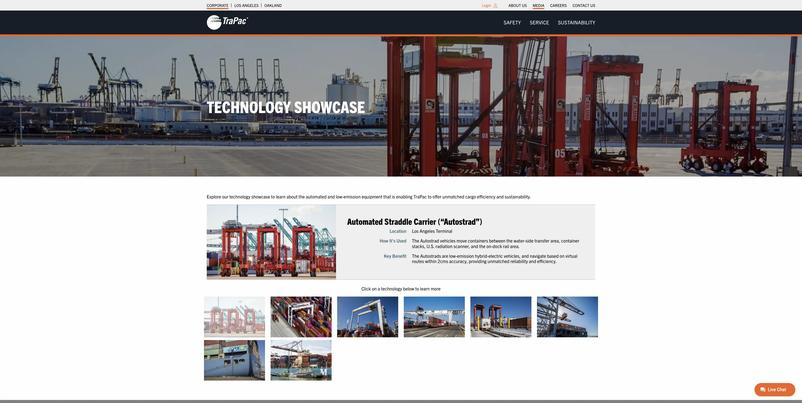 Task type: locate. For each thing, give the bounding box(es) containing it.
0 vertical spatial learn
[[276, 194, 286, 199]]

scanner,
[[454, 244, 470, 249]]

0 horizontal spatial low-
[[336, 194, 344, 199]]

0 horizontal spatial us
[[522, 3, 527, 8]]

to
[[271, 194, 275, 199], [428, 194, 432, 199], [415, 286, 419, 292]]

based
[[547, 253, 559, 259]]

los up corporate image
[[234, 3, 241, 8]]

the autostrads are low-emission hybrid-electric vehicles, and navigate based on virtual routes within 2cms accuracy, providing unmatched reliability and efficiency.
[[412, 253, 577, 264]]

on inside the autostrads are low-emission hybrid-electric vehicles, and navigate based on virtual routes within 2cms accuracy, providing unmatched reliability and efficiency.
[[560, 253, 565, 259]]

0 vertical spatial trapac los angeles automated straddle carrier image
[[207, 205, 336, 280]]

los angeles link
[[234, 1, 259, 9]]

the left autostrad
[[412, 238, 419, 244]]

0 horizontal spatial technology
[[229, 194, 250, 199]]

and inside the autostrad vehicles move containers between the water-side transfer area, container stacks, u.s. radiation scanner, and the on-dock rail area.
[[471, 244, 478, 249]]

0 vertical spatial the
[[412, 238, 419, 244]]

1 vertical spatial emission
[[457, 253, 474, 259]]

0 horizontal spatial learn
[[276, 194, 286, 199]]

1 vertical spatial los
[[412, 229, 419, 234]]

to right below
[[415, 286, 419, 292]]

benefit
[[392, 253, 407, 259]]

autostrads
[[420, 253, 441, 259]]

the right about
[[299, 194, 305, 199]]

2 the from the top
[[412, 253, 419, 259]]

on left the a at left bottom
[[372, 286, 377, 292]]

the for the autostrad vehicles move containers between the water-side transfer area, container stacks, u.s. radiation scanner, and the on-dock rail area.
[[412, 238, 419, 244]]

2 us from the left
[[590, 3, 595, 8]]

radiation
[[436, 244, 453, 249]]

1 horizontal spatial on
[[560, 253, 565, 259]]

us
[[522, 3, 527, 8], [590, 3, 595, 8]]

trapac los angeles automated stacking crane image
[[271, 297, 332, 338]]

terminal
[[436, 229, 453, 234]]

0 horizontal spatial on
[[372, 286, 377, 292]]

0 vertical spatial emission
[[344, 194, 361, 199]]

emission left equipment
[[344, 194, 361, 199]]

low- right are
[[449, 253, 457, 259]]

1 horizontal spatial learn
[[420, 286, 430, 292]]

on
[[560, 253, 565, 259], [372, 286, 377, 292]]

low- right automated
[[336, 194, 344, 199]]

below
[[403, 286, 414, 292]]

explore our technology showcase to learn about the automated and low-emission equipment that is enabling trapac to offer unmatched cargo efficiency and sustainability.
[[207, 194, 531, 199]]

technology right the a at left bottom
[[381, 286, 402, 292]]

corporate
[[207, 3, 228, 8]]

service link
[[525, 17, 553, 28]]

angeles up autostrad
[[420, 229, 435, 234]]

unmatched
[[442, 194, 464, 199], [488, 259, 510, 264]]

1 vertical spatial unmatched
[[488, 259, 510, 264]]

los
[[234, 3, 241, 8], [412, 229, 419, 234]]

contact us
[[573, 3, 595, 8]]

1 vertical spatial on
[[372, 286, 377, 292]]

los inside automated straddle carrier ("autostrad") main content
[[412, 229, 419, 234]]

0 horizontal spatial los
[[234, 3, 241, 8]]

rail
[[503, 244, 509, 249]]

1 vertical spatial menu bar
[[499, 17, 600, 28]]

and
[[328, 194, 335, 199], [496, 194, 504, 199], [471, 244, 478, 249], [522, 253, 529, 259], [529, 259, 536, 264]]

login link
[[482, 3, 491, 8]]

us right about
[[522, 3, 527, 8]]

menu bar up service
[[505, 1, 598, 9]]

1 vertical spatial learn
[[420, 286, 430, 292]]

equipment
[[362, 194, 382, 199]]

cargo
[[465, 194, 476, 199]]

automated straddle carrier ("autostrad")
[[347, 216, 482, 227]]

menu bar
[[505, 1, 598, 9], [499, 17, 600, 28]]

trapac
[[413, 194, 427, 199]]

emission inside the autostrads are low-emission hybrid-electric vehicles, and navigate based on virtual routes within 2cms accuracy, providing unmatched reliability and efficiency.
[[457, 253, 474, 259]]

contact us link
[[573, 1, 595, 9]]

1 horizontal spatial low-
[[449, 253, 457, 259]]

1 horizontal spatial to
[[415, 286, 419, 292]]

sustainability
[[558, 19, 595, 26]]

menu bar down careers link
[[499, 17, 600, 28]]

0 vertical spatial menu bar
[[505, 1, 598, 9]]

how
[[380, 238, 388, 244]]

los down automated straddle carrier ("autostrad")
[[412, 229, 419, 234]]

the left water-
[[507, 238, 513, 244]]

0 vertical spatial angeles
[[242, 3, 259, 8]]

emission
[[344, 194, 361, 199], [457, 253, 474, 259]]

area.
[[510, 244, 520, 249]]

the
[[412, 238, 419, 244], [412, 253, 419, 259]]

1 us from the left
[[522, 3, 527, 8]]

the left on-
[[479, 244, 486, 249]]

unmatched down dock
[[488, 259, 510, 264]]

low-
[[336, 194, 344, 199], [449, 253, 457, 259]]

safety
[[504, 19, 521, 26]]

angeles left oakland on the top
[[242, 3, 259, 8]]

the inside the autostrad vehicles move containers between the water-side transfer area, container stacks, u.s. radiation scanner, and the on-dock rail area.
[[412, 238, 419, 244]]

navigate
[[530, 253, 546, 259]]

angeles inside automated straddle carrier ("autostrad") main content
[[420, 229, 435, 234]]

1 vertical spatial technology
[[381, 286, 402, 292]]

to right showcase
[[271, 194, 275, 199]]

hybrid-
[[475, 253, 489, 259]]

0 horizontal spatial angeles
[[242, 3, 259, 8]]

2 horizontal spatial to
[[428, 194, 432, 199]]

1 horizontal spatial emission
[[457, 253, 474, 259]]

the down stacks,
[[412, 253, 419, 259]]

technology right our
[[229, 194, 250, 199]]

careers
[[550, 3, 567, 8]]

0 vertical spatial los
[[234, 3, 241, 8]]

more
[[431, 286, 441, 292]]

learn left about
[[276, 194, 286, 199]]

1 vertical spatial angeles
[[420, 229, 435, 234]]

our
[[222, 194, 228, 199]]

learn left more
[[420, 286, 430, 292]]

about us
[[508, 3, 527, 8]]

1 the from the top
[[412, 238, 419, 244]]

0 vertical spatial low-
[[336, 194, 344, 199]]

showcase
[[294, 96, 365, 117]]

learn
[[276, 194, 286, 199], [420, 286, 430, 292]]

oakland link
[[264, 1, 282, 9]]

emission down scanner,
[[457, 253, 474, 259]]

1 horizontal spatial angeles
[[420, 229, 435, 234]]

a
[[378, 286, 380, 292]]

and up hybrid- at right
[[471, 244, 478, 249]]

0 vertical spatial unmatched
[[442, 194, 464, 199]]

the
[[299, 194, 305, 199], [507, 238, 513, 244], [479, 244, 486, 249]]

1 vertical spatial the
[[412, 253, 419, 259]]

technology
[[229, 194, 250, 199], [381, 286, 402, 292]]

side
[[526, 238, 534, 244]]

1 horizontal spatial los
[[412, 229, 419, 234]]

to left offer
[[428, 194, 432, 199]]

1 horizontal spatial technology
[[381, 286, 402, 292]]

sustainability link
[[553, 17, 600, 28]]

trapac los angeles automated straddle carrier image
[[207, 205, 336, 280], [204, 297, 265, 338]]

container
[[561, 238, 579, 244]]

us for contact us
[[590, 3, 595, 8]]

angeles
[[242, 3, 259, 8], [420, 229, 435, 234]]

0 horizontal spatial emission
[[344, 194, 361, 199]]

safety link
[[499, 17, 525, 28]]

contact
[[573, 3, 589, 8]]

straddle
[[385, 216, 412, 227]]

1 horizontal spatial us
[[590, 3, 595, 8]]

1 horizontal spatial unmatched
[[488, 259, 510, 264]]

on right based
[[560, 253, 565, 259]]

unmatched right offer
[[442, 194, 464, 199]]

0 vertical spatial on
[[560, 253, 565, 259]]

offer
[[433, 194, 441, 199]]

footer
[[0, 401, 802, 404]]

angeles for los angeles
[[242, 3, 259, 8]]

1 vertical spatial low-
[[449, 253, 457, 259]]

click on a technology below to learn more
[[361, 286, 441, 292]]

the inside the autostrads are low-emission hybrid-electric vehicles, and navigate based on virtual routes within 2cms accuracy, providing unmatched reliability and efficiency.
[[412, 253, 419, 259]]

us right contact
[[590, 3, 595, 8]]

stacks,
[[412, 244, 426, 249]]



Task type: vqa. For each thing, say whether or not it's contained in the screenshot.
Login
yes



Task type: describe. For each thing, give the bounding box(es) containing it.
corporate image
[[207, 15, 248, 30]]

2cms
[[438, 259, 448, 264]]

reliability
[[511, 259, 528, 264]]

1 vertical spatial trapac los angeles automated straddle carrier image
[[204, 297, 265, 338]]

routes
[[412, 259, 424, 264]]

automated
[[347, 216, 383, 227]]

0 horizontal spatial unmatched
[[442, 194, 464, 199]]

carrier
[[414, 216, 436, 227]]

dock
[[493, 244, 502, 249]]

menu bar containing about us
[[505, 1, 598, 9]]

angeles for los angeles terminal
[[420, 229, 435, 234]]

electric
[[489, 253, 503, 259]]

about us link
[[508, 1, 527, 9]]

light image
[[493, 3, 497, 8]]

water-
[[514, 238, 526, 244]]

the for the autostrads are low-emission hybrid-electric vehicles, and navigate based on virtual routes within 2cms accuracy, providing unmatched reliability and efficiency.
[[412, 253, 419, 259]]

and right the reliability
[[529, 259, 536, 264]]

move
[[457, 238, 467, 244]]

is
[[392, 194, 395, 199]]

0 horizontal spatial the
[[299, 194, 305, 199]]

los angeles terminal
[[412, 229, 453, 234]]

1 horizontal spatial the
[[479, 244, 486, 249]]

technology
[[207, 96, 291, 117]]

menu bar containing safety
[[499, 17, 600, 28]]

us for about us
[[522, 3, 527, 8]]

and right "efficiency"
[[496, 194, 504, 199]]

explore
[[207, 194, 221, 199]]

it's
[[389, 238, 396, 244]]

that
[[383, 194, 391, 199]]

providing
[[469, 259, 487, 264]]

0 horizontal spatial to
[[271, 194, 275, 199]]

sustainability.
[[505, 194, 531, 199]]

trapac los angeles automated radiation scanning image
[[470, 297, 531, 338]]

los for los angeles terminal
[[412, 229, 419, 234]]

oakland
[[264, 3, 282, 8]]

autostrad
[[420, 238, 439, 244]]

and right automated
[[328, 194, 335, 199]]

low- inside the autostrads are low-emission hybrid-electric vehicles, and navigate based on virtual routes within 2cms accuracy, providing unmatched reliability and efficiency.
[[449, 253, 457, 259]]

careers link
[[550, 1, 567, 9]]

media
[[533, 3, 544, 8]]

0 vertical spatial technology
[[229, 194, 250, 199]]

service
[[530, 19, 549, 26]]

u.s.
[[427, 244, 435, 249]]

los for los angeles
[[234, 3, 241, 8]]

los angeles
[[234, 3, 259, 8]]

the autostrad vehicles move containers between the water-side transfer area, container stacks, u.s. radiation scanner, and the on-dock rail area.
[[412, 238, 579, 249]]

media link
[[533, 1, 544, 9]]

unmatched inside the autostrads are low-emission hybrid-electric vehicles, and navigate based on virtual routes within 2cms accuracy, providing unmatched reliability and efficiency.
[[488, 259, 510, 264]]

used
[[397, 238, 407, 244]]

virtual
[[566, 253, 577, 259]]

key benefit
[[384, 253, 407, 259]]

about
[[508, 3, 521, 8]]

accuracy,
[[449, 259, 468, 264]]

transfer
[[535, 238, 550, 244]]

location
[[390, 229, 407, 234]]

on-
[[487, 244, 493, 249]]

and left navigate
[[522, 253, 529, 259]]

technology showcase
[[207, 96, 365, 117]]

how it's used
[[380, 238, 407, 244]]

containers
[[468, 238, 488, 244]]

click
[[361, 286, 371, 292]]

between
[[489, 238, 506, 244]]

automated
[[306, 194, 327, 199]]

about
[[287, 194, 298, 199]]

are
[[442, 253, 448, 259]]

vehicles,
[[504, 253, 521, 259]]

corporate link
[[207, 1, 228, 9]]

automated straddle carrier ("autostrad") main content
[[201, 193, 802, 384]]

2 horizontal spatial the
[[507, 238, 513, 244]]

efficiency.
[[537, 259, 557, 264]]

showcase
[[251, 194, 270, 199]]

within
[[425, 259, 437, 264]]

vehicles
[[440, 238, 456, 244]]

("autostrad")
[[438, 216, 482, 227]]

key
[[384, 253, 391, 259]]

enabling
[[396, 194, 412, 199]]

efficiency
[[477, 194, 495, 199]]

area,
[[551, 238, 560, 244]]

login
[[482, 3, 491, 8]]



